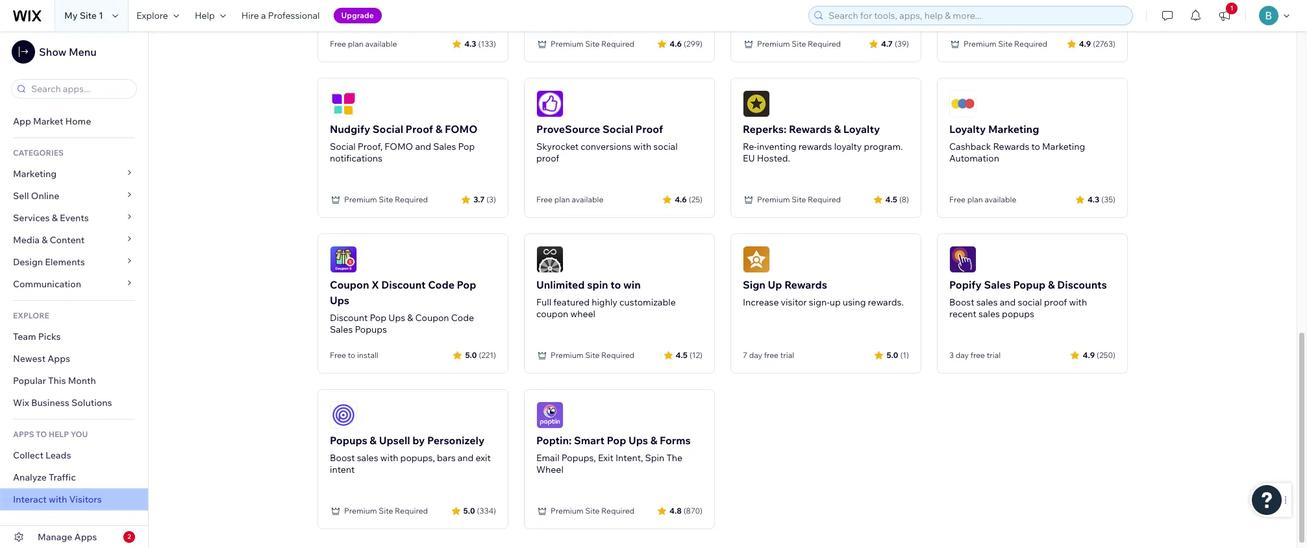 Task type: vqa. For each thing, say whether or not it's contained in the screenshot.


Task type: locate. For each thing, give the bounding box(es) containing it.
premium site required for 3.7 (3)
[[344, 195, 428, 205]]

0 vertical spatial fomo
[[445, 123, 478, 136]]

2 vertical spatial rewards
[[785, 279, 828, 292]]

with down discounts on the bottom right of the page
[[1070, 297, 1088, 309]]

premium down search for tools, apps, help & more... field
[[964, 39, 997, 49]]

4.7
[[882, 39, 893, 48]]

1 horizontal spatial marketing
[[989, 123, 1040, 136]]

1 vertical spatial popups
[[330, 435, 368, 448]]

1 horizontal spatial trial
[[987, 351, 1001, 361]]

available down 'upgrade' button
[[365, 39, 397, 49]]

5.0 for sign up rewards
[[887, 350, 899, 360]]

0 vertical spatial 4.5
[[886, 195, 898, 204]]

plan for provesource social proof
[[555, 195, 570, 205]]

0 horizontal spatial to
[[348, 351, 356, 361]]

0 horizontal spatial sales
[[330, 324, 353, 336]]

4.3 (133)
[[465, 39, 496, 48]]

site for 4.6 (299)
[[586, 39, 600, 49]]

4.5 left (12)
[[676, 350, 688, 360]]

0 vertical spatial apps
[[48, 353, 70, 365]]

required for 5.0 (334)
[[395, 507, 428, 516]]

free left "install"
[[330, 351, 346, 361]]

4.3 left (35)
[[1088, 195, 1100, 204]]

premium down coupon
[[551, 351, 584, 361]]

0 horizontal spatial marketing
[[13, 168, 57, 180]]

premium for 4.5 (12)
[[551, 351, 584, 361]]

2 horizontal spatial marketing
[[1043, 141, 1086, 153]]

online
[[31, 190, 59, 202]]

1 horizontal spatial plan
[[555, 195, 570, 205]]

2 vertical spatial and
[[458, 453, 474, 465]]

wix business solutions link
[[0, 392, 148, 414]]

1 horizontal spatial free plan available
[[537, 195, 604, 205]]

boost down popify
[[950, 297, 975, 309]]

skyrocket
[[537, 141, 579, 153]]

leads
[[45, 450, 71, 462]]

upgrade button
[[334, 8, 382, 23]]

free down automation
[[950, 195, 966, 205]]

site for 5.0 (334)
[[379, 507, 393, 516]]

4.6
[[670, 39, 682, 48], [675, 195, 687, 204]]

required for 3.7 (3)
[[395, 195, 428, 205]]

0 horizontal spatial social
[[654, 141, 678, 153]]

2 vertical spatial marketing
[[13, 168, 57, 180]]

1 free from the left
[[764, 351, 779, 361]]

0 horizontal spatial free
[[764, 351, 779, 361]]

sales right intent
[[357, 453, 378, 465]]

0 horizontal spatial apps
[[48, 353, 70, 365]]

sales inside popups & upsell by personizely boost sales with popups, bars and exit intent
[[357, 453, 378, 465]]

popups inside coupon x discount code pop ups discount pop ups & coupon code sales popups
[[355, 324, 387, 336]]

7
[[743, 351, 748, 361]]

premium for 4.9 (2763)
[[964, 39, 997, 49]]

popify sales popup & discounts logo image
[[950, 246, 977, 274]]

market
[[33, 116, 63, 127]]

2 horizontal spatial free plan available
[[950, 195, 1017, 205]]

with inside popups & upsell by personizely boost sales with popups, bars and exit intent
[[381, 453, 399, 465]]

trial for sales
[[987, 351, 1001, 361]]

4.6 left (25)
[[675, 195, 687, 204]]

& inside coupon x discount code pop ups discount pop ups & coupon code sales popups
[[407, 312, 413, 324]]

free plan available for provesource
[[537, 195, 604, 205]]

4.6 for 4.6 (299)
[[670, 39, 682, 48]]

trial right '3'
[[987, 351, 1001, 361]]

0 horizontal spatial proof
[[537, 153, 560, 164]]

4.5 (12)
[[676, 350, 703, 360]]

1 vertical spatial sales
[[985, 279, 1012, 292]]

0 horizontal spatial proof
[[406, 123, 433, 136]]

0 vertical spatial 4.3
[[465, 39, 477, 48]]

up
[[768, 279, 783, 292]]

0 horizontal spatial and
[[415, 141, 431, 153]]

1 vertical spatial fomo
[[385, 141, 413, 153]]

1 vertical spatial and
[[1000, 297, 1016, 309]]

show menu
[[39, 45, 97, 58]]

1 horizontal spatial proof
[[1045, 297, 1068, 309]]

0 horizontal spatial fomo
[[385, 141, 413, 153]]

trial right 7
[[781, 351, 795, 361]]

2 vertical spatial to
[[348, 351, 356, 361]]

free for popify
[[971, 351, 986, 361]]

sales right recent
[[979, 309, 1000, 320]]

0 vertical spatial popups
[[355, 324, 387, 336]]

2 loyalty from the left
[[950, 123, 986, 136]]

to left win
[[611, 279, 621, 292]]

forms
[[660, 435, 691, 448]]

loyalty up loyalty
[[844, 123, 880, 136]]

& inside nudgify social proof & fomo social proof, fomo and sales pop notifications
[[436, 123, 443, 136]]

proof
[[406, 123, 433, 136], [636, 123, 663, 136]]

0 vertical spatial and
[[415, 141, 431, 153]]

0 horizontal spatial discount
[[330, 312, 368, 324]]

1 vertical spatial 4.3
[[1088, 195, 1100, 204]]

media & content
[[13, 235, 85, 246]]

to left "install"
[[348, 351, 356, 361]]

1 day from the left
[[750, 351, 763, 361]]

1 loyalty from the left
[[844, 123, 880, 136]]

1 vertical spatial 4.5
[[676, 350, 688, 360]]

premium down intent
[[344, 507, 377, 516]]

increase
[[743, 297, 779, 309]]

required for 4.5 (8)
[[808, 195, 841, 205]]

team picks link
[[0, 326, 148, 348]]

unlimited spin to win logo image
[[537, 246, 564, 274]]

0 vertical spatial sales
[[433, 141, 456, 153]]

5.0 left (334)
[[464, 506, 475, 516]]

notifications
[[330, 153, 383, 164]]

1 horizontal spatial social
[[373, 123, 403, 136]]

1 horizontal spatial discount
[[382, 279, 426, 292]]

apps right "manage"
[[74, 532, 97, 544]]

0 vertical spatial social
[[654, 141, 678, 153]]

with down traffic
[[49, 494, 67, 506]]

plan down 'skyrocket'
[[555, 195, 570, 205]]

social up the 4.6 (25)
[[654, 141, 678, 153]]

services & events
[[13, 212, 89, 224]]

traffic
[[49, 472, 76, 484]]

& inside popify sales popup & discounts boost sales and social proof with recent sales popups
[[1048, 279, 1055, 292]]

rewards up rewards
[[789, 123, 832, 136]]

and left exit
[[458, 453, 474, 465]]

1 horizontal spatial free
[[971, 351, 986, 361]]

pop
[[458, 141, 475, 153], [457, 279, 477, 292], [370, 312, 387, 324], [607, 435, 627, 448]]

2 day from the left
[[956, 351, 969, 361]]

0 horizontal spatial boost
[[330, 453, 355, 465]]

0 vertical spatial discount
[[382, 279, 426, 292]]

boost inside popups & upsell by personizely boost sales with popups, bars and exit intent
[[330, 453, 355, 465]]

Search apps... field
[[27, 80, 133, 98]]

1 horizontal spatial to
[[611, 279, 621, 292]]

discount up free to install
[[330, 312, 368, 324]]

0 vertical spatial marketing
[[989, 123, 1040, 136]]

free plan available for loyalty
[[950, 195, 1017, 205]]

required for 4.5 (12)
[[602, 351, 635, 361]]

1
[[1231, 4, 1234, 12], [99, 10, 103, 21]]

5.0 for coupon x discount code pop ups
[[465, 350, 477, 360]]

0 vertical spatial boost
[[950, 297, 975, 309]]

free to install
[[330, 351, 379, 361]]

Search for tools, apps, help & more... field
[[825, 6, 1129, 25]]

sell online link
[[0, 185, 148, 207]]

0 horizontal spatial social
[[330, 141, 356, 153]]

popular this month
[[13, 376, 96, 387]]

2 horizontal spatial ups
[[629, 435, 648, 448]]

2 horizontal spatial available
[[985, 195, 1017, 205]]

4.5 for unlimited spin to win
[[676, 350, 688, 360]]

required for 4.8 (870)
[[602, 507, 635, 516]]

site for 4.7 (39)
[[792, 39, 807, 49]]

1 vertical spatial to
[[611, 279, 621, 292]]

plan down automation
[[968, 195, 983, 205]]

install
[[357, 351, 379, 361]]

free right (3)
[[537, 195, 553, 205]]

1 vertical spatial rewards
[[994, 141, 1030, 153]]

newest apps
[[13, 353, 70, 365]]

0 horizontal spatial trial
[[781, 351, 795, 361]]

2
[[127, 533, 131, 542]]

sales inside coupon x discount code pop ups discount pop ups & coupon code sales popups
[[330, 324, 353, 336]]

0 vertical spatial rewards
[[789, 123, 832, 136]]

1 horizontal spatial coupon
[[415, 312, 449, 324]]

& inside popups & upsell by personizely boost sales with popups, bars and exit intent
[[370, 435, 377, 448]]

day for sign
[[750, 351, 763, 361]]

boost down popups & upsell by personizely logo
[[330, 453, 355, 465]]

social up proof,
[[373, 123, 403, 136]]

and right proof,
[[415, 141, 431, 153]]

apps
[[48, 353, 70, 365], [74, 532, 97, 544]]

day right 7
[[750, 351, 763, 361]]

boost inside popify sales popup & discounts boost sales and social proof with recent sales popups
[[950, 297, 975, 309]]

free plan available down 'skyrocket'
[[537, 195, 604, 205]]

proof inside nudgify social proof & fomo social proof, fomo and sales pop notifications
[[406, 123, 433, 136]]

apps up this at the bottom left of the page
[[48, 353, 70, 365]]

5.0 left (1)
[[887, 350, 899, 360]]

team
[[13, 331, 36, 343]]

explore
[[136, 10, 168, 21]]

4.9 for 4.9 (2763)
[[1080, 39, 1092, 48]]

free plan available down automation
[[950, 195, 1017, 205]]

proof inside popify sales popup & discounts boost sales and social proof with recent sales popups
[[1045, 297, 1068, 309]]

2 horizontal spatial and
[[1000, 297, 1016, 309]]

1 vertical spatial ups
[[389, 312, 405, 324]]

4.5
[[886, 195, 898, 204], [676, 350, 688, 360]]

4.5 for reperks: rewards & loyalty
[[886, 195, 898, 204]]

2 vertical spatial ups
[[629, 435, 648, 448]]

site for 4.8 (870)
[[586, 507, 600, 516]]

smart
[[574, 435, 605, 448]]

2 horizontal spatial plan
[[968, 195, 983, 205]]

explore
[[13, 311, 49, 321]]

boost for popify
[[950, 297, 975, 309]]

loyalty
[[835, 141, 862, 153]]

1 horizontal spatial available
[[572, 195, 604, 205]]

social
[[654, 141, 678, 153], [1018, 297, 1043, 309]]

popups up "install"
[[355, 324, 387, 336]]

free for coupon x discount code pop ups
[[330, 351, 346, 361]]

marketing
[[989, 123, 1040, 136], [1043, 141, 1086, 153], [13, 168, 57, 180]]

apps for manage apps
[[74, 532, 97, 544]]

2 vertical spatial sales
[[330, 324, 353, 336]]

0 horizontal spatial 1
[[99, 10, 103, 21]]

(12)
[[690, 350, 703, 360]]

1 inside button
[[1231, 4, 1234, 12]]

premium down hosted.
[[758, 195, 790, 205]]

boost
[[950, 297, 975, 309], [330, 453, 355, 465]]

available for provesource social proof
[[572, 195, 604, 205]]

4.9 left (2763)
[[1080, 39, 1092, 48]]

2 horizontal spatial social
[[603, 123, 634, 136]]

& inside poptin: smart pop ups & forms email popups, exit intent, spin the wheel
[[651, 435, 658, 448]]

popups
[[355, 324, 387, 336], [330, 435, 368, 448]]

proof down provesource
[[537, 153, 560, 164]]

help
[[49, 430, 69, 440]]

1 horizontal spatial proof
[[636, 123, 663, 136]]

0 vertical spatial proof
[[537, 153, 560, 164]]

categories
[[13, 148, 64, 158]]

5.0 left (221)
[[465, 350, 477, 360]]

highly
[[592, 297, 618, 309]]

available down conversions
[[572, 195, 604, 205]]

required
[[602, 39, 635, 49], [808, 39, 841, 49], [1015, 39, 1048, 49], [395, 195, 428, 205], [808, 195, 841, 205], [602, 351, 635, 361], [395, 507, 428, 516], [602, 507, 635, 516]]

events
[[60, 212, 89, 224]]

1 proof from the left
[[406, 123, 433, 136]]

coupon x discount code pop ups logo image
[[330, 246, 357, 274]]

show
[[39, 45, 66, 58]]

(250)
[[1097, 350, 1116, 360]]

0 vertical spatial to
[[1032, 141, 1041, 153]]

0 horizontal spatial 4.5
[[676, 350, 688, 360]]

1 vertical spatial 4.6
[[675, 195, 687, 204]]

with inside popify sales popup & discounts boost sales and social proof with recent sales popups
[[1070, 297, 1088, 309]]

0 vertical spatial code
[[428, 279, 455, 292]]

premium site required
[[551, 39, 635, 49], [758, 39, 841, 49], [964, 39, 1048, 49], [344, 195, 428, 205], [758, 195, 841, 205], [551, 351, 635, 361], [344, 507, 428, 516], [551, 507, 635, 516]]

1 vertical spatial 4.9
[[1083, 350, 1095, 360]]

4.9 left '(250)'
[[1083, 350, 1095, 360]]

loyalty up cashback
[[950, 123, 986, 136]]

elements
[[45, 257, 85, 268]]

1 vertical spatial proof
[[1045, 297, 1068, 309]]

nudgify social proof & fomo logo image
[[330, 90, 357, 118]]

proof inside provesource social proof skyrocket conversions with social proof
[[636, 123, 663, 136]]

email
[[537, 453, 560, 465]]

premium down wheel in the bottom left of the page
[[551, 507, 584, 516]]

4.9 (2763)
[[1080, 39, 1116, 48]]

premium down "notifications"
[[344, 195, 377, 205]]

available for loyalty marketing
[[985, 195, 1017, 205]]

spin
[[587, 279, 609, 292]]

and inside popify sales popup & discounts boost sales and social proof with recent sales popups
[[1000, 297, 1016, 309]]

1 horizontal spatial fomo
[[445, 123, 478, 136]]

free right '3'
[[971, 351, 986, 361]]

4.6 left (299)
[[670, 39, 682, 48]]

premium up provesource social proof logo
[[551, 39, 584, 49]]

provesource social proof skyrocket conversions with social proof
[[537, 123, 678, 164]]

1 horizontal spatial apps
[[74, 532, 97, 544]]

popups & upsell by personizely logo image
[[330, 402, 357, 429]]

interact
[[13, 494, 47, 506]]

1 horizontal spatial day
[[956, 351, 969, 361]]

ups inside poptin: smart pop ups & forms email popups, exit intent, spin the wheel
[[629, 435, 648, 448]]

4.3 left the "(133)"
[[465, 39, 477, 48]]

premium up the reperks: rewards & loyalty logo
[[758, 39, 790, 49]]

2 horizontal spatial to
[[1032, 141, 1041, 153]]

free right 7
[[764, 351, 779, 361]]

loyalty
[[844, 123, 880, 136], [950, 123, 986, 136]]

app
[[13, 116, 31, 127]]

1 horizontal spatial boost
[[950, 297, 975, 309]]

analyze traffic link
[[0, 467, 148, 489]]

0 horizontal spatial day
[[750, 351, 763, 361]]

1 horizontal spatial social
[[1018, 297, 1043, 309]]

interact with visitors
[[13, 494, 102, 506]]

(299)
[[684, 39, 703, 48]]

4.3 for 4.3 (35)
[[1088, 195, 1100, 204]]

1 trial from the left
[[781, 351, 795, 361]]

4.3 for 4.3 (133)
[[465, 39, 477, 48]]

popups down popups & upsell by personizely logo
[[330, 435, 368, 448]]

4.9
[[1080, 39, 1092, 48], [1083, 350, 1095, 360]]

provesource social proof logo image
[[537, 90, 564, 118]]

free plan available down 'upgrade' button
[[330, 39, 397, 49]]

with down upsell
[[381, 453, 399, 465]]

0 vertical spatial ups
[[330, 294, 350, 307]]

day right '3'
[[956, 351, 969, 361]]

social down the popup
[[1018, 297, 1043, 309]]

1 horizontal spatial and
[[458, 453, 474, 465]]

0 vertical spatial 4.9
[[1080, 39, 1092, 48]]

2 proof from the left
[[636, 123, 663, 136]]

1 vertical spatial social
[[1018, 297, 1043, 309]]

&
[[436, 123, 443, 136], [835, 123, 842, 136], [52, 212, 58, 224], [42, 235, 48, 246], [1048, 279, 1055, 292], [407, 312, 413, 324], [370, 435, 377, 448], [651, 435, 658, 448]]

required for 4.7 (39)
[[808, 39, 841, 49]]

wix business solutions
[[13, 398, 112, 409]]

1 horizontal spatial 1
[[1231, 4, 1234, 12]]

the
[[667, 453, 683, 465]]

spin
[[645, 453, 665, 465]]

with right conversions
[[634, 141, 652, 153]]

1 vertical spatial apps
[[74, 532, 97, 544]]

sign
[[743, 279, 766, 292]]

apps inside newest apps link
[[48, 353, 70, 365]]

to right automation
[[1032, 141, 1041, 153]]

pop inside nudgify social proof & fomo social proof, fomo and sales pop notifications
[[458, 141, 475, 153]]

with
[[634, 141, 652, 153], [1070, 297, 1088, 309], [381, 453, 399, 465], [49, 494, 67, 506]]

sales down popify
[[977, 297, 998, 309]]

1 vertical spatial boost
[[330, 453, 355, 465]]

1 vertical spatial discount
[[330, 312, 368, 324]]

discount right the x
[[382, 279, 426, 292]]

code
[[428, 279, 455, 292], [451, 312, 474, 324]]

rewards up visitor
[[785, 279, 828, 292]]

0 horizontal spatial 4.3
[[465, 39, 477, 48]]

1 horizontal spatial loyalty
[[950, 123, 986, 136]]

boost for popups
[[330, 453, 355, 465]]

0 vertical spatial coupon
[[330, 279, 369, 292]]

plan down 'upgrade' button
[[348, 39, 364, 49]]

proof down the popup
[[1045, 297, 1068, 309]]

available down automation
[[985, 195, 1017, 205]]

site for 4.9 (2763)
[[999, 39, 1013, 49]]

social inside provesource social proof skyrocket conversions with social proof
[[603, 123, 634, 136]]

a
[[261, 10, 266, 21]]

social down nudgify
[[330, 141, 356, 153]]

premium for 4.7 (39)
[[758, 39, 790, 49]]

to inside loyalty marketing cashback rewards to marketing automation
[[1032, 141, 1041, 153]]

unlimited
[[537, 279, 585, 292]]

1 horizontal spatial 4.3
[[1088, 195, 1100, 204]]

unlimited spin to win full featured highly customizable coupon wheel
[[537, 279, 676, 320]]

(3)
[[487, 195, 496, 204]]

1 horizontal spatial sales
[[433, 141, 456, 153]]

social up conversions
[[603, 123, 634, 136]]

rewards inside loyalty marketing cashback rewards to marketing automation
[[994, 141, 1030, 153]]

0 horizontal spatial loyalty
[[844, 123, 880, 136]]

site
[[80, 10, 97, 21], [586, 39, 600, 49], [792, 39, 807, 49], [999, 39, 1013, 49], [379, 195, 393, 205], [792, 195, 807, 205], [586, 351, 600, 361], [379, 507, 393, 516], [586, 507, 600, 516]]

rewards right cashback
[[994, 141, 1030, 153]]

2 free from the left
[[971, 351, 986, 361]]

marketing inside sidebar 'element'
[[13, 168, 57, 180]]

collect
[[13, 450, 43, 462]]

proof inside provesource social proof skyrocket conversions with social proof
[[537, 153, 560, 164]]

upgrade
[[341, 10, 374, 20]]

2 trial from the left
[[987, 351, 1001, 361]]

premium for 4.8 (870)
[[551, 507, 584, 516]]

popups inside popups & upsell by personizely boost sales with popups, bars and exit intent
[[330, 435, 368, 448]]

0 vertical spatial 4.6
[[670, 39, 682, 48]]

2 horizontal spatial sales
[[985, 279, 1012, 292]]

discount
[[382, 279, 426, 292], [330, 312, 368, 324]]

and down the popup
[[1000, 297, 1016, 309]]

4.5 left (8)
[[886, 195, 898, 204]]



Task type: describe. For each thing, give the bounding box(es) containing it.
popular
[[13, 376, 46, 387]]

automation
[[950, 153, 1000, 164]]

cashback
[[950, 141, 992, 153]]

social inside provesource social proof skyrocket conversions with social proof
[[654, 141, 678, 153]]

poptin: smart pop ups & forms email popups, exit intent, spin the wheel
[[537, 435, 691, 476]]

intent
[[330, 465, 355, 476]]

sales for popify sales popup & discounts
[[977, 297, 998, 309]]

proof for fomo
[[406, 123, 433, 136]]

pop inside poptin: smart pop ups & forms email popups, exit intent, spin the wheel
[[607, 435, 627, 448]]

1 vertical spatial coupon
[[415, 312, 449, 324]]

communication link
[[0, 274, 148, 296]]

by
[[413, 435, 425, 448]]

inventing
[[757, 141, 797, 153]]

loyalty inside the reperks: rewards & loyalty re-inventing rewards loyalty program. eu hosted.
[[844, 123, 880, 136]]

5.0 for popups & upsell by personizely
[[464, 506, 475, 516]]

visitor
[[781, 297, 807, 309]]

premium site required for 4.9 (2763)
[[964, 39, 1048, 49]]

my site 1
[[64, 10, 103, 21]]

premium site required for 5.0 (334)
[[344, 507, 428, 516]]

popups,
[[562, 453, 596, 465]]

design
[[13, 257, 43, 268]]

exit
[[476, 453, 491, 465]]

(334)
[[477, 506, 496, 516]]

month
[[68, 376, 96, 387]]

(1)
[[901, 350, 910, 360]]

free for sign
[[764, 351, 779, 361]]

0 horizontal spatial coupon
[[330, 279, 369, 292]]

free down 'upgrade' button
[[330, 39, 346, 49]]

premium site required for 4.7 (39)
[[758, 39, 841, 49]]

poptin: smart pop ups & forms logo image
[[537, 402, 564, 429]]

to inside unlimited spin to win full featured highly customizable coupon wheel
[[611, 279, 621, 292]]

app market home
[[13, 116, 91, 127]]

proof for conversions
[[636, 123, 663, 136]]

sales inside nudgify social proof & fomo social proof, fomo and sales pop notifications
[[433, 141, 456, 153]]

sidebar element
[[0, 31, 149, 549]]

loyalty inside loyalty marketing cashback rewards to marketing automation
[[950, 123, 986, 136]]

apps
[[13, 430, 34, 440]]

reperks: rewards & loyalty re-inventing rewards loyalty program. eu hosted.
[[743, 123, 903, 164]]

loyalty marketing logo image
[[950, 90, 977, 118]]

4.8
[[670, 506, 682, 516]]

manage
[[38, 532, 72, 544]]

conversions
[[581, 141, 632, 153]]

rewards inside the reperks: rewards & loyalty re-inventing rewards loyalty program. eu hosted.
[[789, 123, 832, 136]]

eu
[[743, 153, 755, 164]]

wheel
[[537, 465, 564, 476]]

premium for 5.0 (334)
[[344, 507, 377, 516]]

required for 4.9 (2763)
[[1015, 39, 1048, 49]]

featured
[[554, 297, 590, 309]]

free for loyalty marketing
[[950, 195, 966, 205]]

sign up rewards increase visitor sign-up using rewards.
[[743, 279, 904, 309]]

0 horizontal spatial plan
[[348, 39, 364, 49]]

with inside provesource social proof skyrocket conversions with social proof
[[634, 141, 652, 153]]

content
[[50, 235, 85, 246]]

menu
[[69, 45, 97, 58]]

site for 3.7 (3)
[[379, 195, 393, 205]]

site for 4.5 (8)
[[792, 195, 807, 205]]

4.7 (39)
[[882, 39, 910, 48]]

media
[[13, 235, 40, 246]]

(39)
[[895, 39, 910, 48]]

(25)
[[689, 195, 703, 204]]

1 horizontal spatial ups
[[389, 312, 405, 324]]

premium for 4.6 (299)
[[551, 39, 584, 49]]

required for 4.6 (299)
[[602, 39, 635, 49]]

sell online
[[13, 190, 59, 202]]

poptin:
[[537, 435, 572, 448]]

visitors
[[69, 494, 102, 506]]

marketing link
[[0, 163, 148, 185]]

business
[[31, 398, 69, 409]]

5.0 (1)
[[887, 350, 910, 360]]

premium site required for 4.5 (12)
[[551, 351, 635, 361]]

premium site required for 4.8 (870)
[[551, 507, 635, 516]]

premium site required for 4.6 (299)
[[551, 39, 635, 49]]

trial for up
[[781, 351, 795, 361]]

popup
[[1014, 279, 1046, 292]]

bars
[[437, 453, 456, 465]]

0 horizontal spatial ups
[[330, 294, 350, 307]]

proof,
[[358, 141, 383, 153]]

show menu button
[[12, 40, 97, 64]]

& inside the reperks: rewards & loyalty re-inventing rewards loyalty program. eu hosted.
[[835, 123, 842, 136]]

4.6 (299)
[[670, 39, 703, 48]]

(133)
[[478, 39, 496, 48]]

intent,
[[616, 453, 643, 465]]

social inside popify sales popup & discounts boost sales and social proof with recent sales popups
[[1018, 297, 1043, 309]]

wix
[[13, 398, 29, 409]]

app market home link
[[0, 110, 148, 133]]

rewards inside sign up rewards increase visitor sign-up using rewards.
[[785, 279, 828, 292]]

communication
[[13, 279, 83, 290]]

day for popify
[[956, 351, 969, 361]]

0 horizontal spatial free plan available
[[330, 39, 397, 49]]

premium for 3.7 (3)
[[344, 195, 377, 205]]

personizely
[[427, 435, 485, 448]]

collect leads link
[[0, 445, 148, 467]]

newest
[[13, 353, 46, 365]]

1 button
[[1211, 0, 1240, 31]]

apps for newest apps
[[48, 353, 70, 365]]

win
[[624, 279, 641, 292]]

1 vertical spatial marketing
[[1043, 141, 1086, 153]]

sales inside popify sales popup & discounts boost sales and social proof with recent sales popups
[[985, 279, 1012, 292]]

wheel
[[571, 309, 596, 320]]

rewards.
[[868, 297, 904, 309]]

you
[[71, 430, 88, 440]]

hire
[[242, 10, 259, 21]]

newest apps link
[[0, 348, 148, 370]]

4.6 for 4.6 (25)
[[675, 195, 687, 204]]

professional
[[268, 10, 320, 21]]

1 vertical spatial code
[[451, 312, 474, 324]]

program.
[[864, 141, 903, 153]]

social for nudgify
[[373, 123, 403, 136]]

to
[[36, 430, 47, 440]]

reperks:
[[743, 123, 787, 136]]

services & events link
[[0, 207, 148, 229]]

premium for 4.5 (8)
[[758, 195, 790, 205]]

plan for loyalty marketing
[[968, 195, 983, 205]]

manage apps
[[38, 532, 97, 544]]

popups
[[1002, 309, 1035, 320]]

reperks: rewards & loyalty logo image
[[743, 90, 771, 118]]

and inside nudgify social proof & fomo social proof, fomo and sales pop notifications
[[415, 141, 431, 153]]

coupon x discount code pop ups discount pop ups & coupon code sales popups
[[330, 279, 477, 336]]

popular this month link
[[0, 370, 148, 392]]

popups,
[[401, 453, 435, 465]]

site for 4.5 (12)
[[586, 351, 600, 361]]

help button
[[187, 0, 234, 31]]

premium site required for 4.5 (8)
[[758, 195, 841, 205]]

hire a professional
[[242, 10, 320, 21]]

free for provesource social proof
[[537, 195, 553, 205]]

social for provesource
[[603, 123, 634, 136]]

sign up rewards logo image
[[743, 246, 771, 274]]

and inside popups & upsell by personizely boost sales with popups, bars and exit intent
[[458, 453, 474, 465]]

collect leads
[[13, 450, 71, 462]]

0 horizontal spatial available
[[365, 39, 397, 49]]

with inside sidebar 'element'
[[49, 494, 67, 506]]

sales for popups & upsell by personizely
[[357, 453, 378, 465]]

4.9 for 4.9 (250)
[[1083, 350, 1095, 360]]

recent
[[950, 309, 977, 320]]

popups & upsell by personizely boost sales with popups, bars and exit intent
[[330, 435, 491, 476]]



